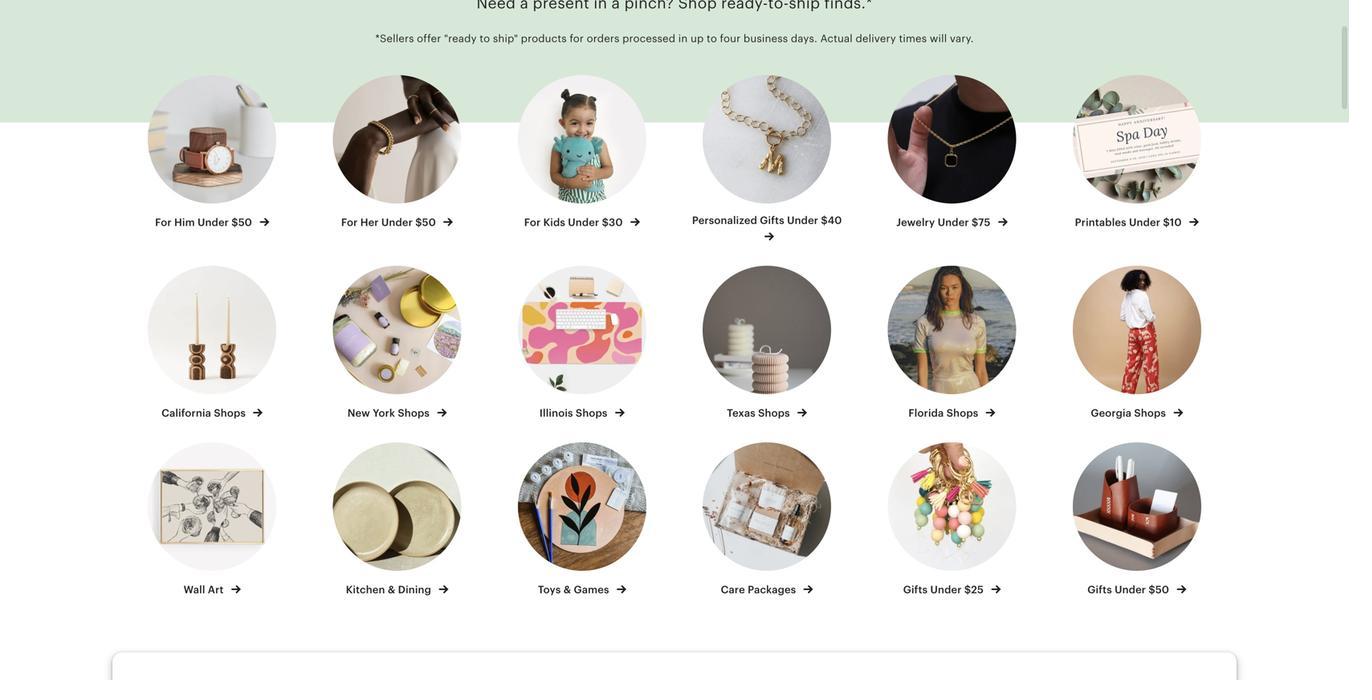 Task type: describe. For each thing, give the bounding box(es) containing it.
*sellers offer "ready to ship" products for orders processed in up to four business days. actual delivery times will vary.
[[375, 33, 974, 45]]

for for for kids under $30
[[524, 216, 541, 228]]

$10
[[1163, 216, 1182, 228]]

toys
[[538, 584, 561, 596]]

packages
[[748, 584, 796, 596]]

her
[[360, 216, 379, 228]]

ship"
[[493, 33, 518, 45]]

california shops link
[[134, 266, 290, 421]]

florida
[[909, 407, 944, 419]]

dining
[[398, 584, 431, 596]]

wall art
[[184, 584, 226, 596]]

for for for him under $50
[[155, 216, 172, 228]]

art
[[208, 584, 224, 596]]

care
[[721, 584, 745, 596]]

gifts for gifts under $50
[[1088, 584, 1112, 596]]

gifts for gifts under $25
[[903, 584, 928, 596]]

shops for illinois
[[576, 407, 608, 419]]

gifts under $25 link
[[874, 442, 1030, 597]]

delivery
[[856, 33, 896, 45]]

2 to from the left
[[707, 33, 717, 45]]

products
[[521, 33, 567, 45]]

actual
[[820, 33, 853, 45]]

new york shops
[[347, 407, 432, 419]]

florida shops link
[[874, 266, 1030, 421]]

for kids under $30
[[524, 216, 625, 228]]

care packages
[[721, 584, 799, 596]]

up
[[691, 33, 704, 45]]

toys & games link
[[504, 442, 660, 597]]

texas shops link
[[689, 266, 845, 421]]

times
[[899, 33, 927, 45]]

shops for texas
[[758, 407, 790, 419]]

under inside gifts under $25 link
[[930, 584, 962, 596]]

under inside for her under $50 link
[[381, 216, 413, 228]]

care packages link
[[689, 442, 845, 597]]

days.
[[791, 33, 817, 45]]

gifts under $25
[[903, 584, 986, 596]]

toys & games
[[538, 584, 612, 596]]

for him under $50
[[155, 216, 255, 228]]

shops for california
[[214, 407, 246, 419]]

under inside "for kids under $30" "link"
[[568, 216, 599, 228]]

california
[[162, 407, 211, 419]]

jewelry under $75
[[896, 216, 993, 228]]

games
[[574, 584, 609, 596]]

in
[[678, 33, 688, 45]]

new
[[347, 407, 370, 419]]

under inside personalized gifts under $40 link
[[787, 214, 818, 226]]

& for kitchen
[[388, 584, 395, 596]]

under inside printables under $10 link
[[1129, 216, 1160, 228]]

$50 for for him under $50
[[232, 216, 252, 228]]

gifts under $50 link
[[1059, 442, 1215, 597]]

jewelry under $75 link
[[874, 75, 1030, 230]]

gifts under $50
[[1088, 584, 1172, 596]]

georgia shops
[[1091, 407, 1169, 419]]



Task type: vqa. For each thing, say whether or not it's contained in the screenshot.
Multifunctional Thumb Cutter Gardening Tool - Prune, Cut, Pick, and Separate Veggies w
no



Task type: locate. For each thing, give the bounding box(es) containing it.
four
[[720, 33, 741, 45]]

2 & from the left
[[563, 584, 571, 596]]

$50
[[232, 216, 252, 228], [415, 216, 436, 228], [1149, 584, 1169, 596]]

$50 for for her under $50
[[415, 216, 436, 228]]

1 horizontal spatial $50
[[415, 216, 436, 228]]

york
[[373, 407, 395, 419]]

wall
[[184, 584, 205, 596]]

*sellers
[[375, 33, 414, 45]]

vary.
[[950, 33, 974, 45]]

1 & from the left
[[388, 584, 395, 596]]

personalized
[[692, 214, 757, 226]]

kids
[[543, 216, 565, 228]]

under inside jewelry under $75 "link"
[[938, 216, 969, 228]]

wall art link
[[134, 442, 290, 597]]

personalized gifts under $40
[[692, 214, 842, 226]]

texas shops
[[727, 407, 793, 419]]

shops for georgia
[[1134, 407, 1166, 419]]

2 horizontal spatial for
[[524, 216, 541, 228]]

1 to from the left
[[480, 33, 490, 45]]

0 horizontal spatial $50
[[232, 216, 252, 228]]

shops right york
[[398, 407, 430, 419]]

under inside gifts under $50 link
[[1115, 584, 1146, 596]]

1 horizontal spatial for
[[341, 216, 358, 228]]

illinois
[[540, 407, 573, 419]]

$25
[[964, 584, 984, 596]]

jewelry
[[896, 216, 935, 228]]

offer
[[417, 33, 441, 45]]

for left him
[[155, 216, 172, 228]]

2 horizontal spatial gifts
[[1088, 584, 1112, 596]]

5 shops from the left
[[947, 407, 978, 419]]

processed
[[622, 33, 675, 45]]

for left kids
[[524, 216, 541, 228]]

illinois shops link
[[504, 266, 660, 421]]

& right toys
[[563, 584, 571, 596]]

&
[[388, 584, 395, 596], [563, 584, 571, 596]]

for her under $50 link
[[319, 75, 475, 230]]

under inside for him under $50 link
[[198, 216, 229, 228]]

georgia
[[1091, 407, 1132, 419]]

for inside "link"
[[524, 216, 541, 228]]

california shops
[[162, 407, 248, 419]]

$50 inside gifts under $50 link
[[1149, 584, 1169, 596]]

4 shops from the left
[[758, 407, 790, 419]]

shops right illinois
[[576, 407, 608, 419]]

$50 inside for him under $50 link
[[232, 216, 252, 228]]

shops right texas
[[758, 407, 790, 419]]

$30
[[602, 216, 623, 228]]

gifts
[[760, 214, 784, 226], [903, 584, 928, 596], [1088, 584, 1112, 596]]

for her under $50
[[341, 216, 439, 228]]

1 for from the left
[[155, 216, 172, 228]]

for for for her under $50
[[341, 216, 358, 228]]

& for toys
[[563, 584, 571, 596]]

personalized gifts under $40 link
[[689, 75, 845, 244]]

3 shops from the left
[[576, 407, 608, 419]]

shops for florida
[[947, 407, 978, 419]]

$75
[[972, 216, 991, 228]]

3 for from the left
[[524, 216, 541, 228]]

6 shops from the left
[[1134, 407, 1166, 419]]

shops
[[214, 407, 246, 419], [398, 407, 430, 419], [576, 407, 608, 419], [758, 407, 790, 419], [947, 407, 978, 419], [1134, 407, 1166, 419]]

under
[[787, 214, 818, 226], [198, 216, 229, 228], [381, 216, 413, 228], [568, 216, 599, 228], [938, 216, 969, 228], [1129, 216, 1160, 228], [930, 584, 962, 596], [1115, 584, 1146, 596]]

shops right the georgia
[[1134, 407, 1166, 419]]

will
[[930, 33, 947, 45]]

kitchen
[[346, 584, 385, 596]]

to right up
[[707, 33, 717, 45]]

kitchen & dining link
[[319, 442, 475, 597]]

business
[[744, 33, 788, 45]]

1 horizontal spatial to
[[707, 33, 717, 45]]

shops right california
[[214, 407, 246, 419]]

for
[[570, 33, 584, 45]]

for
[[155, 216, 172, 228], [341, 216, 358, 228], [524, 216, 541, 228]]

illinois shops
[[540, 407, 610, 419]]

1 horizontal spatial gifts
[[903, 584, 928, 596]]

for him under $50 link
[[134, 75, 290, 230]]

$40
[[821, 214, 842, 226]]

$50 inside for her under $50 link
[[415, 216, 436, 228]]

1 shops from the left
[[214, 407, 246, 419]]

1 horizontal spatial &
[[563, 584, 571, 596]]

to left ship"
[[480, 33, 490, 45]]

printables
[[1075, 216, 1126, 228]]

0 horizontal spatial gifts
[[760, 214, 784, 226]]

him
[[174, 216, 195, 228]]

"ready
[[444, 33, 477, 45]]

to
[[480, 33, 490, 45], [707, 33, 717, 45]]

orders
[[587, 33, 620, 45]]

2 horizontal spatial $50
[[1149, 584, 1169, 596]]

printables under $10 link
[[1059, 75, 1215, 230]]

florida shops
[[909, 407, 981, 419]]

0 horizontal spatial for
[[155, 216, 172, 228]]

0 horizontal spatial to
[[480, 33, 490, 45]]

georgia shops link
[[1059, 266, 1215, 421]]

for left her at the left top of the page
[[341, 216, 358, 228]]

new york shops link
[[319, 266, 475, 421]]

2 for from the left
[[341, 216, 358, 228]]

& left dining on the bottom left
[[388, 584, 395, 596]]

for kids under $30 link
[[504, 75, 660, 230]]

kitchen & dining
[[346, 584, 434, 596]]

texas
[[727, 407, 756, 419]]

printables under $10
[[1075, 216, 1184, 228]]

2 shops from the left
[[398, 407, 430, 419]]

0 horizontal spatial &
[[388, 584, 395, 596]]

shops right florida
[[947, 407, 978, 419]]



